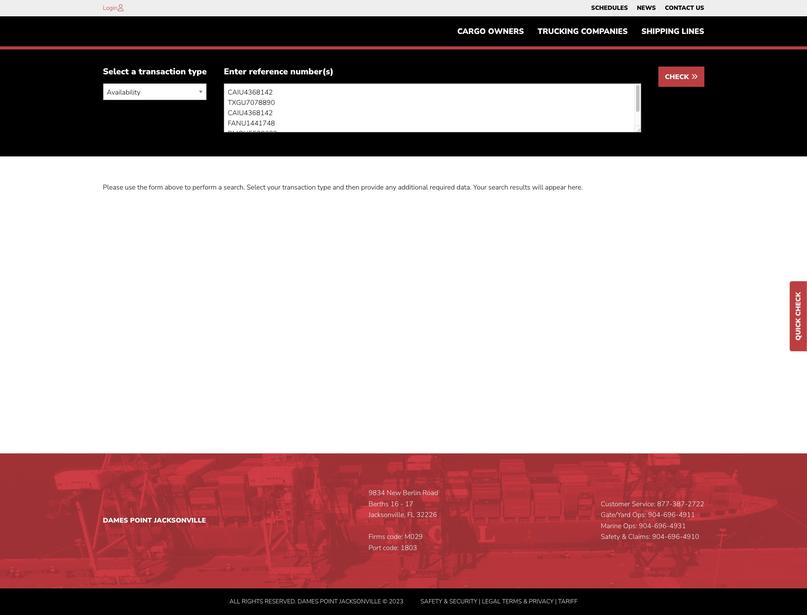 Task type: vqa. For each thing, say whether or not it's contained in the screenshot.
Please use the form above to perform a search. Select your transaction type and then provide any additional required data. Your search results will appear here. Quick Check
no



Task type: locate. For each thing, give the bounding box(es) containing it.
1 horizontal spatial |
[[556, 597, 557, 606]]

2 vertical spatial 904-
[[653, 532, 668, 542]]

trucking companies link
[[531, 23, 635, 40]]

cargo owners link
[[451, 23, 531, 40]]

type left enter
[[188, 66, 207, 78]]

0 vertical spatial a
[[131, 66, 136, 78]]

quick
[[795, 318, 804, 340]]

safety
[[601, 532, 621, 542], [421, 597, 443, 606]]

code: up 1803
[[387, 532, 403, 542]]

9834 new berlin road berths 16 - 17 jacksonville, fl 32226
[[369, 488, 439, 520]]

contact us link
[[666, 2, 705, 14]]

2 horizontal spatial &
[[622, 532, 627, 542]]

quick check
[[795, 292, 804, 340]]

point
[[130, 516, 152, 525], [320, 597, 338, 606]]

footer
[[0, 454, 808, 615]]

tariff
[[559, 597, 578, 606]]

1 horizontal spatial select
[[247, 183, 266, 192]]

1 horizontal spatial point
[[320, 597, 338, 606]]

| left legal
[[479, 597, 481, 606]]

required
[[430, 183, 455, 192]]

904- down 877-
[[649, 510, 664, 520]]

0 vertical spatial menu bar
[[587, 2, 709, 14]]

0 horizontal spatial dames
[[103, 516, 128, 525]]

| left tariff link
[[556, 597, 557, 606]]

0 horizontal spatial check
[[666, 72, 692, 82]]

dames point jacksonville
[[103, 516, 206, 525]]

& right terms
[[524, 597, 528, 606]]

type
[[188, 66, 207, 78], [318, 183, 331, 192]]

additional
[[398, 183, 428, 192]]

1 vertical spatial select
[[247, 183, 266, 192]]

terms
[[503, 597, 522, 606]]

news link
[[638, 2, 656, 14]]

904- up claims:
[[640, 521, 655, 531]]

service:
[[632, 499, 656, 509]]

1 horizontal spatial transaction
[[283, 183, 316, 192]]

select a transaction type
[[103, 66, 207, 78]]

904-
[[649, 510, 664, 520], [640, 521, 655, 531], [653, 532, 668, 542]]

1 vertical spatial code:
[[383, 543, 399, 553]]

1 vertical spatial jacksonville
[[340, 597, 381, 606]]

1 horizontal spatial check
[[795, 292, 804, 316]]

0 horizontal spatial safety
[[421, 597, 443, 606]]

|
[[479, 597, 481, 606], [556, 597, 557, 606]]

4910
[[683, 532, 700, 542]]

news
[[638, 4, 656, 12]]

safety left security
[[421, 597, 443, 606]]

1 vertical spatial type
[[318, 183, 331, 192]]

1 vertical spatial transaction
[[283, 183, 316, 192]]

1 horizontal spatial type
[[318, 183, 331, 192]]

1 vertical spatial ops:
[[624, 521, 638, 531]]

data.
[[457, 183, 472, 192]]

0 vertical spatial 696-
[[664, 510, 679, 520]]

customer service: 877-387-2722 gate/yard ops: 904-696-4911 marine ops: 904-696-4931 safety & claims: 904-696-4910
[[601, 499, 705, 542]]

check
[[666, 72, 692, 82], [795, 292, 804, 316]]

a
[[131, 66, 136, 78], [219, 183, 222, 192]]

& left claims:
[[622, 532, 627, 542]]

please
[[103, 183, 123, 192]]

menu bar up shipping
[[587, 2, 709, 14]]

0 horizontal spatial transaction
[[139, 66, 186, 78]]

login link
[[103, 4, 118, 12]]

©
[[383, 597, 388, 606]]

0 vertical spatial check
[[666, 72, 692, 82]]

select
[[103, 66, 129, 78], [247, 183, 266, 192]]

0 vertical spatial type
[[188, 66, 207, 78]]

0 vertical spatial dames
[[103, 516, 128, 525]]

number(s)
[[291, 66, 334, 78]]

0 vertical spatial safety
[[601, 532, 621, 542]]

firms
[[369, 532, 386, 542]]

to
[[185, 183, 191, 192]]

0 vertical spatial point
[[130, 516, 152, 525]]

0 horizontal spatial a
[[131, 66, 136, 78]]

0 vertical spatial select
[[103, 66, 129, 78]]

2023
[[389, 597, 404, 606]]

road
[[423, 488, 439, 498]]

enter reference number(s)
[[224, 66, 334, 78]]

berlin
[[403, 488, 421, 498]]

security
[[450, 597, 478, 606]]

ops: down "service:"
[[633, 510, 647, 520]]

1 vertical spatial menu bar
[[451, 23, 712, 40]]

contact
[[666, 4, 695, 12]]

1 horizontal spatial dames
[[298, 597, 319, 606]]

1 vertical spatial 904-
[[640, 521, 655, 531]]

please use the form above to perform a search. select your transaction type and then provide any additional required data. your search results will appear here.
[[103, 183, 583, 192]]

-
[[401, 499, 404, 509]]

then
[[346, 183, 360, 192]]

1 vertical spatial dames
[[298, 597, 319, 606]]

& left security
[[444, 597, 448, 606]]

jacksonville
[[154, 516, 206, 525], [340, 597, 381, 606]]

904- right claims:
[[653, 532, 668, 542]]

1 horizontal spatial a
[[219, 183, 222, 192]]

1 horizontal spatial jacksonville
[[340, 597, 381, 606]]

1 vertical spatial point
[[320, 597, 338, 606]]

4911
[[679, 510, 696, 520]]

menu bar down the schedules link
[[451, 23, 712, 40]]

type left and
[[318, 183, 331, 192]]

9834
[[369, 488, 385, 498]]

search
[[489, 183, 509, 192]]

0 vertical spatial transaction
[[139, 66, 186, 78]]

0 horizontal spatial jacksonville
[[154, 516, 206, 525]]

4931
[[670, 521, 687, 531]]

1 horizontal spatial safety
[[601, 532, 621, 542]]

0 horizontal spatial |
[[479, 597, 481, 606]]

companies
[[582, 26, 628, 37]]

dames
[[103, 516, 128, 525], [298, 597, 319, 606]]

ops:
[[633, 510, 647, 520], [624, 521, 638, 531]]

ops: up claims:
[[624, 521, 638, 531]]

Enter reference number(s) text field
[[224, 84, 642, 133]]

all rights reserved. dames point jacksonville © 2023
[[230, 597, 404, 606]]

code: right port
[[383, 543, 399, 553]]

your
[[474, 183, 487, 192]]

contact us
[[666, 4, 705, 12]]

menu bar
[[587, 2, 709, 14], [451, 23, 712, 40]]

safety down marine
[[601, 532, 621, 542]]

696-
[[664, 510, 679, 520], [655, 521, 670, 531], [668, 532, 683, 542]]

code:
[[387, 532, 403, 542], [383, 543, 399, 553]]



Task type: describe. For each thing, give the bounding box(es) containing it.
16
[[391, 499, 399, 509]]

safety & security link
[[421, 597, 478, 606]]

schedules
[[592, 4, 629, 12]]

customer
[[601, 499, 631, 509]]

1 vertical spatial a
[[219, 183, 222, 192]]

check button
[[659, 67, 705, 87]]

0 vertical spatial code:
[[387, 532, 403, 542]]

cargo owners
[[458, 26, 524, 37]]

use
[[125, 183, 136, 192]]

enter
[[224, 66, 247, 78]]

here.
[[568, 183, 583, 192]]

1803
[[401, 543, 418, 553]]

the
[[138, 183, 147, 192]]

tariff link
[[559, 597, 578, 606]]

user image
[[118, 4, 124, 11]]

jacksonville,
[[369, 510, 406, 520]]

cargo
[[458, 26, 486, 37]]

2722
[[688, 499, 705, 509]]

and
[[333, 183, 344, 192]]

privacy
[[529, 597, 554, 606]]

legal
[[482, 597, 501, 606]]

1 | from the left
[[479, 597, 481, 606]]

0 vertical spatial ops:
[[633, 510, 647, 520]]

lines
[[682, 26, 705, 37]]

387-
[[673, 499, 688, 509]]

menu bar containing cargo owners
[[451, 23, 712, 40]]

2 vertical spatial 696-
[[668, 532, 683, 542]]

1 vertical spatial check
[[795, 292, 804, 316]]

login
[[103, 4, 118, 12]]

provide
[[361, 183, 384, 192]]

0 vertical spatial jacksonville
[[154, 516, 206, 525]]

gate/yard
[[601, 510, 631, 520]]

1 vertical spatial 696-
[[655, 521, 670, 531]]

legal terms & privacy link
[[482, 597, 554, 606]]

shipping
[[642, 26, 680, 37]]

footer containing 9834 new berlin road
[[0, 454, 808, 615]]

check inside button
[[666, 72, 692, 82]]

berths
[[369, 499, 389, 509]]

menu bar containing schedules
[[587, 2, 709, 14]]

firms code:  m029 port code:  1803
[[369, 532, 423, 553]]

reference
[[249, 66, 288, 78]]

trucking companies
[[538, 26, 628, 37]]

0 horizontal spatial select
[[103, 66, 129, 78]]

claims:
[[629, 532, 651, 542]]

new
[[387, 488, 402, 498]]

perform
[[193, 183, 217, 192]]

safety & security | legal terms & privacy | tariff
[[421, 597, 578, 606]]

appear
[[546, 183, 567, 192]]

above
[[165, 183, 183, 192]]

& inside customer service: 877-387-2722 gate/yard ops: 904-696-4911 marine ops: 904-696-4931 safety & claims: 904-696-4910
[[622, 532, 627, 542]]

quick check link
[[791, 281, 808, 351]]

shipping lines
[[642, 26, 705, 37]]

fl
[[408, 510, 415, 520]]

form
[[149, 183, 163, 192]]

port
[[369, 543, 382, 553]]

0 horizontal spatial &
[[444, 597, 448, 606]]

1 horizontal spatial &
[[524, 597, 528, 606]]

shipping lines link
[[635, 23, 712, 40]]

trucking
[[538, 26, 579, 37]]

angle double right image
[[692, 73, 698, 80]]

0 horizontal spatial point
[[130, 516, 152, 525]]

safety inside customer service: 877-387-2722 gate/yard ops: 904-696-4911 marine ops: 904-696-4931 safety & claims: 904-696-4910
[[601, 532, 621, 542]]

m029
[[405, 532, 423, 542]]

1 vertical spatial safety
[[421, 597, 443, 606]]

0 vertical spatial 904-
[[649, 510, 664, 520]]

all
[[230, 597, 240, 606]]

32226
[[417, 510, 437, 520]]

results
[[510, 183, 531, 192]]

any
[[386, 183, 397, 192]]

your
[[267, 183, 281, 192]]

877-
[[658, 499, 673, 509]]

0 horizontal spatial type
[[188, 66, 207, 78]]

will
[[533, 183, 544, 192]]

marine
[[601, 521, 622, 531]]

search.
[[224, 183, 245, 192]]

reserved.
[[265, 597, 296, 606]]

2 | from the left
[[556, 597, 557, 606]]

us
[[696, 4, 705, 12]]

17
[[405, 499, 414, 509]]

schedules link
[[592, 2, 629, 14]]

rights
[[242, 597, 263, 606]]

owners
[[489, 26, 524, 37]]



